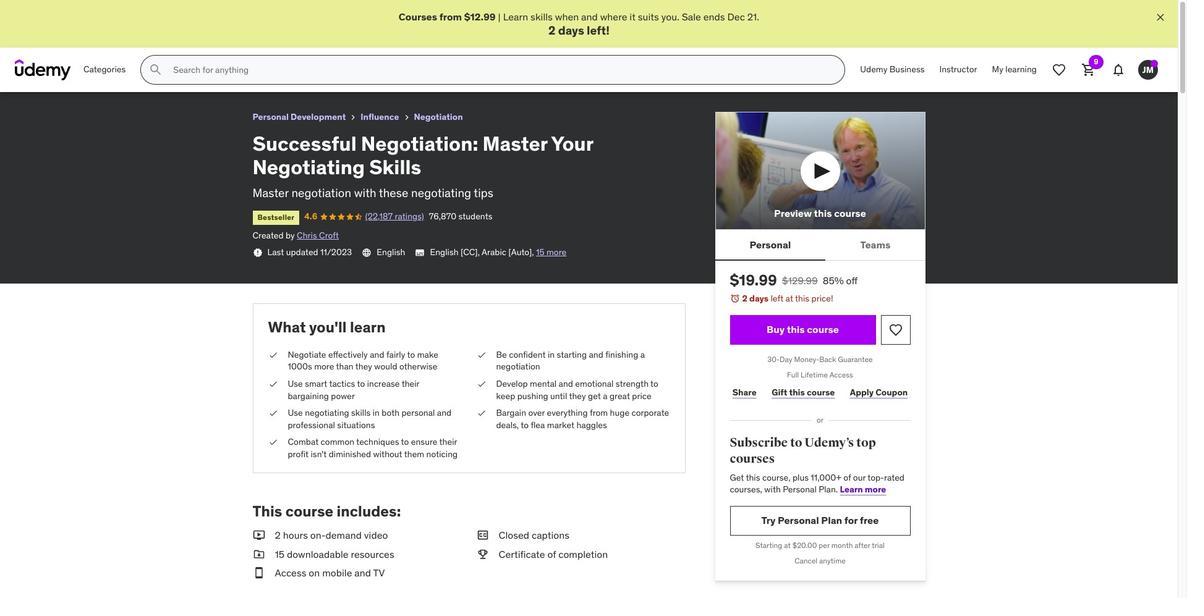 Task type: describe. For each thing, give the bounding box(es) containing it.
successful
[[253, 131, 357, 156]]

1 horizontal spatial days
[[749, 293, 769, 304]]

1 vertical spatial of
[[547, 548, 556, 561]]

their for use smart tactics to increase their bargaining power
[[402, 378, 419, 389]]

english for english [cc], arabic [auto] , 15 more
[[430, 247, 459, 258]]

where
[[600, 11, 627, 23]]

ends
[[703, 11, 725, 23]]

be
[[496, 349, 507, 360]]

30-
[[767, 355, 780, 364]]

15 more button
[[536, 247, 566, 259]]

xsmall image for last updated 11/2023
[[253, 248, 262, 258]]

these
[[379, 185, 408, 200]]

profit
[[288, 449, 309, 460]]

isn't
[[311, 449, 327, 460]]

includes:
[[337, 502, 401, 522]]

hours
[[283, 529, 308, 542]]

back
[[819, 355, 836, 364]]

15 downloadable resources
[[275, 548, 394, 561]]

negotiating inside successful negotiation: master your negotiating skills master negotiation with these negotiating tips
[[411, 185, 471, 200]]

instructor link
[[932, 55, 985, 85]]

plan.
[[819, 484, 838, 495]]

11/2023
[[320, 247, 352, 258]]

share
[[732, 387, 757, 398]]

use negotiating skills in both personal and professional situations
[[288, 408, 451, 431]]

demand
[[326, 529, 362, 542]]

apply coupon button
[[847, 381, 910, 405]]

captions
[[532, 529, 569, 542]]

off
[[846, 275, 858, 287]]

learning
[[1006, 64, 1037, 75]]

money-
[[794, 355, 819, 364]]

you'll
[[309, 318, 347, 337]]

personal up $20.00
[[778, 515, 819, 527]]

certificate of completion
[[499, 548, 608, 561]]

croft
[[319, 230, 339, 241]]

by
[[286, 230, 295, 241]]

buy
[[767, 324, 785, 336]]

tactics
[[329, 378, 355, 389]]

small image for 15
[[253, 548, 265, 561]]

personal inside 'button'
[[750, 239, 791, 251]]

small image for certificate of completion
[[476, 548, 489, 561]]

try personal plan for free link
[[730, 506, 910, 536]]

from inside bargain over everything from huge corporate deals, to flea market haggles
[[590, 408, 608, 419]]

2 vertical spatial more
[[865, 484, 886, 495]]

this course includes:
[[253, 502, 401, 522]]

1 horizontal spatial master
[[483, 131, 548, 156]]

teams button
[[826, 230, 925, 260]]

to inside subscribe to udemy's top courses
[[790, 436, 802, 451]]

without
[[373, 449, 402, 460]]

4.6
[[304, 211, 317, 222]]

[cc], arabic
[[461, 247, 506, 258]]

develop mental and emotional strength to keep pushing until they get a great price
[[496, 378, 658, 402]]

instructor
[[940, 64, 977, 75]]

what
[[268, 318, 306, 337]]

small image for access
[[253, 566, 265, 580]]

preview
[[774, 207, 812, 220]]

1000s
[[288, 361, 312, 372]]

$19.99
[[730, 271, 777, 290]]

or
[[817, 415, 824, 425]]

your
[[551, 131, 593, 156]]

skills
[[369, 155, 421, 180]]

skills inside courses from $12.99 | learn skills when and where it suits you. sale ends dec 21. 2 days left!
[[531, 11, 553, 23]]

created
[[253, 230, 284, 241]]

close image
[[1154, 11, 1167, 23]]

learn more
[[840, 484, 886, 495]]

personal
[[402, 408, 435, 419]]

negotiation for successful
[[291, 185, 351, 200]]

combat
[[288, 437, 319, 448]]

Search for anything text field
[[171, 59, 830, 80]]

submit search image
[[149, 63, 163, 77]]

when
[[555, 11, 579, 23]]

buy this course button
[[730, 315, 876, 345]]

their for combat common techniques to ensure their profit isn't diminished without them noticing
[[439, 437, 457, 448]]

day
[[780, 355, 792, 364]]

would
[[374, 361, 397, 372]]

9
[[1094, 57, 1098, 66]]

0 horizontal spatial 15
[[275, 548, 284, 561]]

closed
[[499, 529, 529, 542]]

xsmall image for use negotiating skills in both personal and professional situations
[[268, 408, 278, 420]]

use for use negotiating skills in both personal and professional situations
[[288, 408, 303, 419]]

top
[[856, 436, 876, 451]]

and inside courses from $12.99 | learn skills when and where it suits you. sale ends dec 21. 2 days left!
[[581, 11, 598, 23]]

get this course, plus 11,000+ of our top-rated courses, with personal plan.
[[730, 472, 905, 495]]

teams
[[860, 239, 891, 251]]

(22,187
[[365, 211, 393, 222]]

76,870
[[429, 211, 456, 222]]

xsmall image for use
[[268, 378, 278, 390]]

diminished
[[329, 449, 371, 460]]

from inside courses from $12.99 | learn skills when and where it suits you. sale ends dec 21. 2 days left!
[[439, 11, 462, 23]]

courses
[[730, 451, 775, 467]]

video
[[364, 529, 388, 542]]

ratings)
[[395, 211, 424, 222]]

use for use smart tactics to increase their bargaining power
[[288, 378, 303, 389]]

corporate
[[632, 408, 669, 419]]

xsmall image for negotiate
[[268, 349, 278, 361]]

emotional
[[575, 378, 614, 389]]

to inside negotiate effectively and fairly to make 1000s more than they would otherwise
[[407, 349, 415, 360]]

this for preview
[[814, 207, 832, 220]]

xsmall image for combat common techniques to ensure their profit isn't diminished without them noticing
[[268, 437, 278, 449]]

access inside 30-day money-back guarantee full lifetime access
[[830, 370, 853, 380]]

haggles
[[576, 420, 607, 431]]

pushing
[[517, 390, 548, 402]]

chris croft link
[[297, 230, 339, 241]]

left
[[771, 293, 784, 304]]

this down $129.99
[[795, 293, 809, 304]]

xsmall image left influence link
[[348, 113, 358, 123]]

jm link
[[1133, 55, 1163, 85]]

they for than
[[355, 361, 372, 372]]

apply coupon
[[850, 387, 908, 398]]

xsmall image for bargain over everything from huge corporate deals, to flea market haggles
[[476, 408, 486, 420]]

course for gift this course
[[807, 387, 835, 398]]

over
[[528, 408, 545, 419]]

notifications image
[[1111, 63, 1126, 77]]

flea
[[531, 420, 545, 431]]

gift this course link
[[769, 381, 837, 405]]

downloadable
[[287, 548, 348, 561]]

shopping cart with 9 items image
[[1081, 63, 1096, 77]]

this for gift
[[789, 387, 805, 398]]

rated
[[884, 472, 905, 483]]

2 for 2 days left at this price!
[[742, 293, 747, 304]]

students
[[458, 211, 492, 222]]



Task type: vqa. For each thing, say whether or not it's contained in the screenshot.
communicating for Mark review by Chadi F. as unhelpful icon
no



Task type: locate. For each thing, give the bounding box(es) containing it.
more inside negotiate effectively and fairly to make 1000s more than they would otherwise
[[314, 361, 334, 372]]

|
[[498, 11, 501, 23]]

0 vertical spatial a
[[640, 349, 645, 360]]

to inside use smart tactics to increase their bargaining power
[[357, 378, 365, 389]]

great
[[610, 390, 630, 402]]

small image
[[476, 529, 489, 543], [476, 548, 489, 561]]

xsmall image right influence link
[[402, 113, 411, 123]]

1 horizontal spatial negotiating
[[411, 185, 471, 200]]

small image left certificate
[[476, 548, 489, 561]]

at left $20.00
[[784, 541, 791, 550]]

0 vertical spatial negotiating
[[411, 185, 471, 200]]

they inside negotiate effectively and fairly to make 1000s more than they would otherwise
[[355, 361, 372, 372]]

from up haggles
[[590, 408, 608, 419]]

udemy business link
[[853, 55, 932, 85]]

2 down when
[[548, 23, 556, 38]]

2 use from the top
[[288, 408, 303, 419]]

11,000+
[[811, 472, 841, 483]]

chris
[[297, 230, 317, 241]]

their up noticing
[[439, 437, 457, 448]]

xsmall image left profit on the left bottom
[[268, 437, 278, 449]]

0 vertical spatial access
[[830, 370, 853, 380]]

xsmall image left keep
[[476, 378, 486, 390]]

they for until
[[569, 390, 586, 402]]

1 vertical spatial 2
[[742, 293, 747, 304]]

1 vertical spatial access
[[275, 567, 306, 579]]

to up price
[[650, 378, 658, 389]]

dec
[[727, 11, 745, 23]]

per
[[819, 541, 830, 550]]

days down when
[[558, 23, 584, 38]]

use up professional
[[288, 408, 303, 419]]

common
[[321, 437, 354, 448]]

tv
[[373, 567, 385, 579]]

$129.99
[[782, 275, 818, 287]]

sale
[[682, 11, 701, 23]]

to left flea
[[521, 420, 529, 431]]

lifetime
[[801, 370, 828, 380]]

access on mobile and tv
[[275, 567, 385, 579]]

course down lifetime
[[807, 387, 835, 398]]

this right "preview"
[[814, 207, 832, 220]]

subscribe
[[730, 436, 788, 451]]

0 vertical spatial use
[[288, 378, 303, 389]]

and inside use negotiating skills in both personal and professional situations
[[437, 408, 451, 419]]

course inside 'button'
[[807, 324, 839, 336]]

in inside 'be confident in starting and finishing a negotiation'
[[548, 349, 555, 360]]

negotiating inside use negotiating skills in both personal and professional situations
[[305, 408, 349, 419]]

full
[[787, 370, 799, 380]]

their inside combat common techniques to ensure their profit isn't diminished without them noticing
[[439, 437, 457, 448]]

try
[[761, 515, 776, 527]]

1 small image from the top
[[476, 529, 489, 543]]

1 horizontal spatial access
[[830, 370, 853, 380]]

0 horizontal spatial english
[[377, 247, 405, 258]]

1 horizontal spatial their
[[439, 437, 457, 448]]

personal down plus
[[783, 484, 817, 495]]

more right the ,
[[547, 247, 566, 258]]

15 right the ,
[[536, 247, 544, 258]]

with inside successful negotiation: master your negotiating skills master negotiation with these negotiating tips
[[354, 185, 376, 200]]

negotiation up 4.6
[[291, 185, 351, 200]]

english [cc], arabic [auto] , 15 more
[[430, 247, 566, 258]]

1 english from the left
[[377, 247, 405, 258]]

use down 1000s at the left of the page
[[288, 378, 303, 389]]

0 horizontal spatial days
[[558, 23, 584, 38]]

it
[[630, 11, 636, 23]]

1 horizontal spatial they
[[569, 390, 586, 402]]

and right personal
[[437, 408, 451, 419]]

1 vertical spatial they
[[569, 390, 586, 402]]

course for buy this course
[[807, 324, 839, 336]]

0 vertical spatial learn
[[503, 11, 528, 23]]

1 vertical spatial with
[[764, 484, 781, 495]]

negotiating up 76,870 on the top left of page
[[411, 185, 471, 200]]

personal down "preview"
[[750, 239, 791, 251]]

fairly
[[386, 349, 405, 360]]

xsmall image left deals,
[[476, 408, 486, 420]]

skills left when
[[531, 11, 553, 23]]

their
[[402, 378, 419, 389], [439, 437, 457, 448]]

2 hours on-demand video
[[275, 529, 388, 542]]

with
[[354, 185, 376, 200], [764, 484, 781, 495]]

use inside use negotiating skills in both personal and professional situations
[[288, 408, 303, 419]]

a inside 'be confident in starting and finishing a negotiation'
[[640, 349, 645, 360]]

skills inside use negotiating skills in both personal and professional situations
[[351, 408, 371, 419]]

small image for 2
[[253, 529, 265, 543]]

learn
[[350, 318, 386, 337]]

1 use from the top
[[288, 378, 303, 389]]

0 vertical spatial skills
[[531, 11, 553, 23]]

0 vertical spatial of
[[844, 472, 851, 483]]

to inside combat common techniques to ensure their profit isn't diminished without them noticing
[[401, 437, 409, 448]]

85%
[[823, 275, 844, 287]]

xsmall image
[[348, 113, 358, 123], [402, 113, 411, 123], [253, 248, 262, 258], [476, 349, 486, 361], [268, 408, 278, 420], [476, 408, 486, 420], [268, 437, 278, 449]]

small image
[[253, 529, 265, 543], [253, 548, 265, 561], [253, 566, 265, 580]]

bargain
[[496, 408, 526, 419]]

a inside the develop mental and emotional strength to keep pushing until they get a great price
[[603, 390, 607, 402]]

course,
[[762, 472, 790, 483]]

english
[[377, 247, 405, 258], [430, 247, 459, 258]]

this right buy
[[787, 324, 805, 336]]

$20.00
[[792, 541, 817, 550]]

0 vertical spatial in
[[548, 349, 555, 360]]

learn inside courses from $12.99 | learn skills when and where it suits you. sale ends dec 21. 2 days left!
[[503, 11, 528, 23]]

what you'll learn
[[268, 318, 386, 337]]

starting
[[756, 541, 782, 550]]

xsmall image left bargaining at the left bottom of page
[[268, 378, 278, 390]]

tips
[[474, 185, 493, 200]]

0 horizontal spatial learn
[[503, 11, 528, 23]]

subscribe to udemy's top courses
[[730, 436, 876, 467]]

2 for 2 hours on-demand video
[[275, 529, 281, 542]]

negotiation for be
[[496, 361, 540, 372]]

left!
[[587, 23, 610, 38]]

xsmall image left 1000s at the left of the page
[[268, 349, 278, 361]]

plan
[[821, 515, 842, 527]]

gift this course
[[772, 387, 835, 398]]

1 vertical spatial master
[[253, 185, 289, 200]]

closed captions image
[[415, 248, 425, 258]]

course up the teams
[[834, 207, 866, 220]]

0 vertical spatial negotiation
[[291, 185, 351, 200]]

courses
[[399, 11, 437, 23]]

tab list
[[715, 230, 925, 261]]

noticing
[[426, 449, 458, 460]]

1 vertical spatial use
[[288, 408, 303, 419]]

1 horizontal spatial skills
[[531, 11, 553, 23]]

course up back in the right bottom of the page
[[807, 324, 839, 336]]

negotiation inside 'be confident in starting and finishing a negotiation'
[[496, 361, 540, 372]]

learn
[[503, 11, 528, 23], [840, 484, 863, 495]]

a right finishing
[[640, 349, 645, 360]]

1 vertical spatial negotiation
[[496, 361, 540, 372]]

2 right alarm image
[[742, 293, 747, 304]]

negotiation link
[[414, 110, 463, 125]]

mobile
[[322, 567, 352, 579]]

they inside the develop mental and emotional strength to keep pushing until they get a great price
[[569, 390, 586, 402]]

0 horizontal spatial access
[[275, 567, 306, 579]]

1 vertical spatial 15
[[275, 548, 284, 561]]

personal up successful
[[253, 111, 289, 123]]

to up them
[[401, 437, 409, 448]]

otherwise
[[399, 361, 437, 372]]

1 vertical spatial from
[[590, 408, 608, 419]]

to right tactics
[[357, 378, 365, 389]]

negotiation
[[414, 111, 463, 123]]

15 down 'hours'
[[275, 548, 284, 561]]

0 horizontal spatial negotiating
[[305, 408, 349, 419]]

0 vertical spatial master
[[483, 131, 548, 156]]

small image left the closed
[[476, 529, 489, 543]]

to up otherwise
[[407, 349, 415, 360]]

negotiation inside successful negotiation: master your negotiating skills master negotiation with these negotiating tips
[[291, 185, 351, 200]]

of inside get this course, plus 11,000+ of our top-rated courses, with personal plan.
[[844, 472, 851, 483]]

with down course,
[[764, 484, 781, 495]]

at right the left
[[786, 293, 793, 304]]

0 vertical spatial from
[[439, 11, 462, 23]]

0 horizontal spatial skills
[[351, 408, 371, 419]]

their inside use smart tactics to increase their bargaining power
[[402, 378, 419, 389]]

1 vertical spatial small image
[[253, 548, 265, 561]]

negotiating up professional
[[305, 408, 349, 419]]

1 vertical spatial days
[[749, 293, 769, 304]]

1 horizontal spatial learn
[[840, 484, 863, 495]]

access down back in the right bottom of the page
[[830, 370, 853, 380]]

and inside 'be confident in starting and finishing a negotiation'
[[589, 349, 603, 360]]

0 horizontal spatial more
[[314, 361, 334, 372]]

course for preview this course
[[834, 207, 866, 220]]

and up the left!
[[581, 11, 598, 23]]

develop
[[496, 378, 528, 389]]

(22,187 ratings)
[[365, 211, 424, 222]]

more down "top-"
[[865, 484, 886, 495]]

1 vertical spatial a
[[603, 390, 607, 402]]

0 horizontal spatial they
[[355, 361, 372, 372]]

xsmall image left "last"
[[253, 248, 262, 258]]

this inside 'button'
[[787, 324, 805, 336]]

this up courses,
[[746, 472, 760, 483]]

use
[[288, 378, 303, 389], [288, 408, 303, 419]]

our
[[853, 472, 866, 483]]

price
[[632, 390, 651, 402]]

1 vertical spatial skills
[[351, 408, 371, 419]]

3 small image from the top
[[253, 566, 265, 580]]

apply
[[850, 387, 874, 398]]

0 horizontal spatial 2
[[275, 529, 281, 542]]

1 horizontal spatial more
[[547, 247, 566, 258]]

deals,
[[496, 420, 519, 431]]

learn right the |
[[503, 11, 528, 23]]

on-
[[310, 529, 326, 542]]

0 horizontal spatial master
[[253, 185, 289, 200]]

in inside use negotiating skills in both personal and professional situations
[[373, 408, 380, 419]]

0 horizontal spatial their
[[402, 378, 419, 389]]

to inside bargain over everything from huge corporate deals, to flea market haggles
[[521, 420, 529, 431]]

2 days left at this price!
[[742, 293, 833, 304]]

2 vertical spatial small image
[[253, 566, 265, 580]]

with up the (22,187
[[354, 185, 376, 200]]

development
[[291, 111, 346, 123]]

wishlist image
[[1052, 63, 1067, 77]]

1 horizontal spatial 15
[[536, 247, 544, 258]]

xsmall image left be
[[476, 349, 486, 361]]

xsmall image for develop
[[476, 378, 486, 390]]

2 horizontal spatial 2
[[742, 293, 747, 304]]

1 horizontal spatial of
[[844, 472, 851, 483]]

this right gift
[[789, 387, 805, 398]]

personal development
[[253, 111, 346, 123]]

from left the $12.99
[[439, 11, 462, 23]]

1 horizontal spatial with
[[764, 484, 781, 495]]

course language image
[[362, 248, 372, 258]]

their down otherwise
[[402, 378, 419, 389]]

and inside negotiate effectively and fairly to make 1000s more than they would otherwise
[[370, 349, 384, 360]]

$12.99
[[464, 11, 496, 23]]

2 vertical spatial 2
[[275, 529, 281, 542]]

udemy image
[[15, 59, 71, 80]]

2 small image from the top
[[476, 548, 489, 561]]

xsmall image for be confident in starting and finishing a negotiation
[[476, 349, 486, 361]]

this for buy
[[787, 324, 805, 336]]

of down captions
[[547, 548, 556, 561]]

0 vertical spatial they
[[355, 361, 372, 372]]

more up smart
[[314, 361, 334, 372]]

2 left 'hours'
[[275, 529, 281, 542]]

preview this course button
[[715, 112, 925, 230]]

xsmall image left professional
[[268, 408, 278, 420]]

1 vertical spatial learn
[[840, 484, 863, 495]]

in
[[548, 349, 555, 360], [373, 408, 380, 419]]

alarm image
[[730, 294, 740, 304]]

1 vertical spatial their
[[439, 437, 457, 448]]

0 horizontal spatial in
[[373, 408, 380, 419]]

than
[[336, 361, 353, 372]]

of
[[844, 472, 851, 483], [547, 548, 556, 561]]

courses from $12.99 | learn skills when and where it suits you. sale ends dec 21. 2 days left!
[[399, 11, 759, 38]]

use inside use smart tactics to increase their bargaining power
[[288, 378, 303, 389]]

1 small image from the top
[[253, 529, 265, 543]]

with inside get this course, plus 11,000+ of our top-rated courses, with personal plan.
[[764, 484, 781, 495]]

this for get
[[746, 472, 760, 483]]

get
[[730, 472, 744, 483]]

30-day money-back guarantee full lifetime access
[[767, 355, 873, 380]]

english right course language icon
[[377, 247, 405, 258]]

1 vertical spatial at
[[784, 541, 791, 550]]

1 vertical spatial in
[[373, 408, 380, 419]]

0 horizontal spatial of
[[547, 548, 556, 561]]

1 horizontal spatial english
[[430, 247, 459, 258]]

of left our
[[844, 472, 851, 483]]

wishlist image
[[888, 323, 903, 338]]

my
[[992, 64, 1003, 75]]

course inside button
[[834, 207, 866, 220]]

skills up situations
[[351, 408, 371, 419]]

0 vertical spatial 2
[[548, 23, 556, 38]]

2 english from the left
[[430, 247, 459, 258]]

to left udemy's
[[790, 436, 802, 451]]

to inside the develop mental and emotional strength to keep pushing until they get a great price
[[650, 378, 658, 389]]

english for english
[[377, 247, 405, 258]]

in left both
[[373, 408, 380, 419]]

categories button
[[76, 55, 133, 85]]

,
[[532, 247, 534, 258]]

you.
[[661, 11, 679, 23]]

0 vertical spatial days
[[558, 23, 584, 38]]

this inside get this course, plus 11,000+ of our top-rated courses, with personal plan.
[[746, 472, 760, 483]]

0 vertical spatial with
[[354, 185, 376, 200]]

more
[[547, 247, 566, 258], [314, 361, 334, 372], [865, 484, 886, 495]]

this inside button
[[814, 207, 832, 220]]

english right closed captions icon
[[430, 247, 459, 258]]

0 vertical spatial 15
[[536, 247, 544, 258]]

1 horizontal spatial negotiation
[[496, 361, 540, 372]]

21.
[[747, 11, 759, 23]]

starting
[[557, 349, 587, 360]]

and right starting
[[589, 349, 603, 360]]

master up bestseller
[[253, 185, 289, 200]]

cancel
[[795, 556, 817, 566]]

at
[[786, 293, 793, 304], [784, 541, 791, 550]]

9 link
[[1074, 55, 1104, 85]]

0 horizontal spatial from
[[439, 11, 462, 23]]

learn down our
[[840, 484, 863, 495]]

coupon
[[876, 387, 908, 398]]

2 inside courses from $12.99 | learn skills when and where it suits you. sale ends dec 21. 2 days left!
[[548, 23, 556, 38]]

2 horizontal spatial more
[[865, 484, 886, 495]]

0 horizontal spatial a
[[603, 390, 607, 402]]

1 vertical spatial small image
[[476, 548, 489, 561]]

and inside the develop mental and emotional strength to keep pushing until they get a great price
[[559, 378, 573, 389]]

0 vertical spatial their
[[402, 378, 419, 389]]

gift
[[772, 387, 787, 398]]

days left the left
[[749, 293, 769, 304]]

they right than
[[355, 361, 372, 372]]

1 horizontal spatial from
[[590, 408, 608, 419]]

master left your
[[483, 131, 548, 156]]

udemy
[[860, 64, 887, 75]]

master
[[483, 131, 548, 156], [253, 185, 289, 200]]

0 vertical spatial small image
[[476, 529, 489, 543]]

try personal plan for free
[[761, 515, 879, 527]]

course up on-
[[285, 502, 333, 522]]

a right get
[[603, 390, 607, 402]]

tab list containing personal
[[715, 230, 925, 261]]

1 horizontal spatial in
[[548, 349, 555, 360]]

influence
[[361, 111, 399, 123]]

situations
[[337, 420, 375, 431]]

days inside courses from $12.99 | learn skills when and where it suits you. sale ends dec 21. 2 days left!
[[558, 23, 584, 38]]

personal inside get this course, plus 11,000+ of our top-rated courses, with personal plan.
[[783, 484, 817, 495]]

0 horizontal spatial negotiation
[[291, 185, 351, 200]]

1 vertical spatial more
[[314, 361, 334, 372]]

you have alerts image
[[1151, 60, 1158, 68]]

0 horizontal spatial with
[[354, 185, 376, 200]]

in left starting
[[548, 349, 555, 360]]

0 vertical spatial more
[[547, 247, 566, 258]]

1 horizontal spatial 2
[[548, 23, 556, 38]]

last
[[267, 247, 284, 258]]

and left tv
[[354, 567, 371, 579]]

0 vertical spatial at
[[786, 293, 793, 304]]

xsmall image
[[268, 349, 278, 361], [268, 378, 278, 390], [476, 378, 486, 390]]

small image for closed captions
[[476, 529, 489, 543]]

0 vertical spatial small image
[[253, 529, 265, 543]]

last updated 11/2023
[[267, 247, 352, 258]]

and up would
[[370, 349, 384, 360]]

2 small image from the top
[[253, 548, 265, 561]]

my learning
[[992, 64, 1037, 75]]

and up until
[[559, 378, 573, 389]]

combat common techniques to ensure their profit isn't diminished without them noticing
[[288, 437, 458, 460]]

successful negotiation: master your negotiating skills master negotiation with these negotiating tips
[[253, 131, 593, 200]]

1 horizontal spatial a
[[640, 349, 645, 360]]

1 vertical spatial negotiating
[[305, 408, 349, 419]]

negotiation down the confident
[[496, 361, 540, 372]]

at inside "starting at $20.00 per month after trial cancel anytime"
[[784, 541, 791, 550]]

access
[[830, 370, 853, 380], [275, 567, 306, 579]]

they left get
[[569, 390, 586, 402]]

access left 'on'
[[275, 567, 306, 579]]



